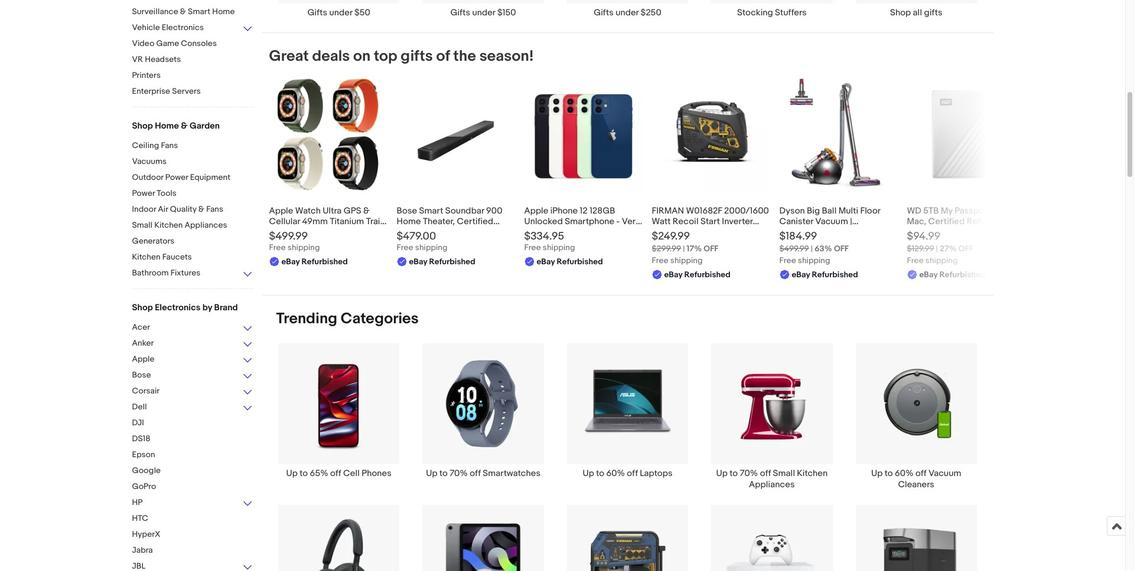 Task type: locate. For each thing, give the bounding box(es) containing it.
0 horizontal spatial fans
[[161, 141, 178, 151]]

electronics
[[162, 22, 204, 32], [155, 302, 201, 314]]

60%
[[606, 468, 625, 480], [895, 468, 914, 480]]

gifts left $50
[[308, 7, 327, 18]]

under left $150 at the top left
[[472, 7, 495, 18]]

on
[[353, 47, 371, 65]]

apple for $334.95
[[524, 205, 548, 217]]

0 horizontal spatial ultra
[[323, 205, 342, 217]]

1 vertical spatial small
[[773, 468, 795, 480]]

apple down the anker
[[132, 354, 154, 365]]

60% left vacuum
[[895, 468, 914, 480]]

1 horizontal spatial ultra
[[993, 205, 1012, 217]]

70%
[[450, 468, 468, 480], [740, 468, 758, 480]]

$94.99
[[907, 230, 941, 243]]

1 vertical spatial power
[[132, 188, 155, 199]]

firman w01682f 2000/1600 watt recoil start inverter generator - refurbished
[[652, 205, 769, 238]]

0 vertical spatial bose
[[397, 205, 417, 217]]

free inside $94.99 $129.99 | 27% off free shipping
[[907, 256, 924, 266]]

shipping inside $499.99 free shipping
[[288, 243, 320, 253]]

$499.99 text field
[[780, 244, 809, 254]]

off inside up to 70% off small kitchen appliances
[[760, 468, 771, 480]]

$499.99 inside $184.99 $499.99 | 63% off free shipping
[[780, 244, 809, 254]]

outdoor power equipment link
[[132, 173, 253, 184]]

&
[[180, 6, 186, 17], [181, 121, 188, 132], [198, 204, 204, 214], [363, 205, 370, 217]]

1 70% from the left
[[450, 468, 468, 480]]

3 up from the left
[[583, 468, 594, 480]]

smart up vehicle electronics dropdown button
[[188, 6, 210, 17]]

2 to from the left
[[440, 468, 448, 480]]

off right 27%
[[959, 244, 973, 254]]

stocking stuffers
[[737, 7, 807, 18]]

refurbished inside 'bose smart soundbar 900 home theater, certified refurbished'
[[397, 227, 446, 238]]

gifts for gifts under $50
[[308, 7, 327, 18]]

0 vertical spatial fans
[[161, 141, 178, 151]]

off for cell
[[330, 468, 341, 480]]

list containing gifts under $50
[[262, 0, 993, 32]]

2 vertical spatial kitchen
[[797, 468, 828, 480]]

dji
[[132, 418, 144, 428]]

0 vertical spatial appliances
[[185, 220, 227, 230]]

2 horizontal spatial off
[[959, 244, 973, 254]]

0 vertical spatial smart
[[188, 6, 210, 17]]

apple button
[[132, 354, 253, 366]]

0 horizontal spatial small
[[132, 220, 153, 230]]

0 vertical spatial shop
[[890, 7, 911, 18]]

$499.99 down $184.99
[[780, 244, 809, 254]]

apple up "alpine"
[[269, 205, 293, 217]]

shipping inside $334.95 free shipping
[[543, 243, 575, 253]]

ebay refurbished down $499.99 free shipping
[[282, 257, 348, 267]]

ebay down $334.95 free shipping
[[537, 257, 555, 267]]

1 list from the top
[[262, 0, 993, 32]]

shop up acer
[[132, 302, 153, 314]]

to for up to 70% off smartwatches
[[440, 468, 448, 480]]

1 horizontal spatial -
[[695, 227, 698, 238]]

appliances
[[185, 220, 227, 230], [749, 480, 795, 491]]

0 horizontal spatial $499.99
[[269, 230, 308, 243]]

home
[[212, 6, 235, 17], [155, 121, 179, 132], [397, 216, 421, 227]]

2000/1600
[[724, 205, 769, 217]]

electronics down surveillance & smart home link
[[162, 22, 204, 32]]

up to 70% off small kitchen appliances
[[716, 468, 828, 491]]

off
[[704, 244, 719, 254], [834, 244, 849, 254], [959, 244, 973, 254]]

apple inside apple watch ultra gps & cellular 49mm titanium trail alpine loop ocean excellent
[[269, 205, 293, 217]]

17%
[[687, 244, 702, 254]]

1 vertical spatial smart
[[419, 205, 443, 217]]

printers
[[132, 70, 161, 80]]

0 horizontal spatial 70%
[[450, 468, 468, 480]]

2 horizontal spatial gifts
[[594, 7, 614, 18]]

wd 5tb my passport ultra for mac, certified refurbished portable external har... image
[[907, 75, 1025, 194]]

| inside $184.99 $499.99 | 63% off free shipping
[[811, 244, 813, 254]]

| left 63%
[[811, 244, 813, 254]]

list
[[262, 0, 993, 32], [262, 343, 993, 572]]

1 vertical spatial list
[[262, 343, 993, 572]]

bose smart soundbar 900 home theater, certified refurbished
[[397, 205, 502, 238]]

0 horizontal spatial 60%
[[606, 468, 625, 480]]

up
[[286, 468, 298, 480], [426, 468, 438, 480], [583, 468, 594, 480], [716, 468, 728, 480], [871, 468, 883, 480]]

hyperx
[[132, 530, 160, 540]]

1 vertical spatial $499.99
[[780, 244, 809, 254]]

0 vertical spatial $499.99
[[269, 230, 308, 243]]

2 certified from the left
[[929, 216, 965, 227]]

2 70% from the left
[[740, 468, 758, 480]]

- up 17%
[[695, 227, 698, 238]]

& right gps
[[363, 205, 370, 217]]

gifts inside gifts under $150 link
[[450, 7, 470, 18]]

1 | from the left
[[683, 244, 685, 254]]

1 vertical spatial fans
[[206, 204, 223, 214]]

hyperx link
[[132, 530, 253, 541]]

power up tools
[[165, 173, 188, 183]]

1 horizontal spatial off
[[834, 244, 849, 254]]

0 horizontal spatial off
[[704, 244, 719, 254]]

1 vertical spatial appliances
[[749, 480, 795, 491]]

2 60% from the left
[[895, 468, 914, 480]]

season!
[[480, 47, 534, 65]]

900
[[486, 205, 502, 217]]

4 up from the left
[[716, 468, 728, 480]]

electronics up "acer" dropdown button
[[155, 302, 201, 314]]

bose up corsair
[[132, 370, 151, 380]]

by
[[202, 302, 212, 314]]

apple inside acer anker apple bose corsair dell dji ds18 epson google gopro hp htc hyperx jabra
[[132, 354, 154, 365]]

under left $250
[[616, 7, 639, 18]]

5 up from the left
[[871, 468, 883, 480]]

1 horizontal spatial |
[[811, 244, 813, 254]]

gifts right all
[[924, 7, 943, 18]]

vacuums link
[[132, 157, 253, 168]]

1 to from the left
[[300, 468, 308, 480]]

1 horizontal spatial gifts
[[924, 7, 943, 18]]

3 | from the left
[[936, 244, 938, 254]]

1 vertical spatial gifts
[[401, 47, 433, 65]]

0 vertical spatial kitchen
[[154, 220, 183, 230]]

acer
[[132, 323, 150, 333]]

5 to from the left
[[885, 468, 893, 480]]

shop inside list
[[890, 7, 911, 18]]

2 up from the left
[[426, 468, 438, 480]]

2 off from the left
[[470, 468, 481, 480]]

under
[[329, 7, 352, 18], [472, 7, 495, 18], [616, 7, 639, 18]]

my
[[941, 205, 953, 217]]

- left very
[[617, 216, 620, 227]]

1 vertical spatial bose
[[132, 370, 151, 380]]

of
[[436, 47, 450, 65]]

free inside $334.95 free shipping
[[524, 243, 541, 253]]

4 to from the left
[[730, 468, 738, 480]]

ultra left gps
[[323, 205, 342, 217]]

appliances inside up to 70% off small kitchen appliances
[[749, 480, 795, 491]]

quality
[[170, 204, 197, 214]]

shop for shop home & garden
[[132, 121, 153, 132]]

0 horizontal spatial under
[[329, 7, 352, 18]]

4 off from the left
[[760, 468, 771, 480]]

| inside $94.99 $129.99 | 27% off free shipping
[[936, 244, 938, 254]]

bose smart soundbar 900 home theater, certified refurbished image
[[411, 75, 500, 194]]

2 horizontal spatial |
[[936, 244, 938, 254]]

small inside ceiling fans vacuums outdoor power equipment power tools indoor air quality & fans small kitchen appliances generators kitchen faucets bathroom fixtures
[[132, 220, 153, 230]]

2 | from the left
[[811, 244, 813, 254]]

60% inside up to 60% off vacuum cleaners
[[895, 468, 914, 480]]

off inside $249.99 $299.99 | 17% off free shipping
[[704, 244, 719, 254]]

1 horizontal spatial gifts
[[450, 7, 470, 18]]

3 under from the left
[[616, 7, 639, 18]]

1 certified from the left
[[457, 216, 494, 227]]

external
[[943, 227, 976, 238]]

3 gifts from the left
[[594, 7, 614, 18]]

ultra inside apple watch ultra gps & cellular 49mm titanium trail alpine loop ocean excellent
[[323, 205, 342, 217]]

gopro link
[[132, 482, 253, 493]]

$479.00
[[397, 230, 436, 243]]

to for up to 60% off vacuum cleaners
[[885, 468, 893, 480]]

under for $50
[[329, 7, 352, 18]]

shop home & garden
[[132, 121, 220, 132]]

-
[[617, 216, 620, 227], [695, 227, 698, 238]]

5 off from the left
[[916, 468, 927, 480]]

fans down power tools link
[[206, 204, 223, 214]]

0 horizontal spatial apple
[[132, 354, 154, 365]]

1 horizontal spatial bose
[[397, 205, 417, 217]]

ebay refurbished down 63%
[[792, 270, 858, 280]]

good
[[524, 227, 548, 238]]

epson
[[132, 450, 155, 460]]

smartwatches
[[483, 468, 541, 480]]

2 horizontal spatial under
[[616, 7, 639, 18]]

0 vertical spatial electronics
[[162, 22, 204, 32]]

0 horizontal spatial gifts
[[308, 7, 327, 18]]

off inside $184.99 $499.99 | 63% off free shipping
[[834, 244, 849, 254]]

shipping down good
[[543, 243, 575, 253]]

certified
[[457, 216, 494, 227], [929, 216, 965, 227]]

1 horizontal spatial certified
[[929, 216, 965, 227]]

shipping down 17%
[[670, 256, 703, 266]]

shop up ceiling
[[132, 121, 153, 132]]

apple watch ultra gps & cellular 49mm titanium trail alpine loop ocean excellent
[[269, 205, 385, 238]]

dyson big ball multi floor canister vacuum | yellow/iron | certified refurbished image
[[780, 75, 898, 194]]

apple iphone 12 128gb unlocked smartphone - very good image
[[524, 75, 643, 194]]

$479.00 free shipping
[[397, 230, 448, 253]]

0 vertical spatial home
[[212, 6, 235, 17]]

1 horizontal spatial apple
[[269, 205, 293, 217]]

smart inside the surveillance & smart home vehicle electronics video game consoles vr headsets printers enterprise servers
[[188, 6, 210, 17]]

home up ceiling
[[155, 121, 179, 132]]

60% left laptops at bottom right
[[606, 468, 625, 480]]

0 horizontal spatial smart
[[188, 6, 210, 17]]

& up vehicle electronics dropdown button
[[180, 6, 186, 17]]

gifts left $250
[[594, 7, 614, 18]]

| left 17%
[[683, 244, 685, 254]]

1 off from the left
[[330, 468, 341, 480]]

1 horizontal spatial fans
[[206, 204, 223, 214]]

to inside up to 60% off vacuum cleaners
[[885, 468, 893, 480]]

off inside up to 60% off vacuum cleaners
[[916, 468, 927, 480]]

passport
[[955, 205, 991, 217]]

great deals on top gifts of the season!
[[269, 47, 534, 65]]

1 gifts from the left
[[308, 7, 327, 18]]

free inside $479.00 free shipping
[[397, 243, 413, 253]]

tools
[[157, 188, 177, 199]]

shipping down loop
[[288, 243, 320, 253]]

off right 63%
[[834, 244, 849, 254]]

up to 70% off small kitchen appliances link
[[700, 343, 844, 491]]

1 horizontal spatial small
[[773, 468, 795, 480]]

|
[[683, 244, 685, 254], [811, 244, 813, 254], [936, 244, 938, 254]]

1 horizontal spatial under
[[472, 7, 495, 18]]

0 vertical spatial list
[[262, 0, 993, 32]]

outdoor
[[132, 173, 163, 183]]

$129.99 text field
[[907, 244, 934, 254]]

shipping inside $479.00 free shipping
[[415, 243, 448, 253]]

1 horizontal spatial 70%
[[740, 468, 758, 480]]

off for smartwatches
[[470, 468, 481, 480]]

gifts inside 'gifts under $50' link
[[308, 7, 327, 18]]

shop
[[890, 7, 911, 18], [132, 121, 153, 132], [132, 302, 153, 314]]

1 ultra from the left
[[323, 205, 342, 217]]

ebay down $479.00 free shipping
[[409, 257, 427, 267]]

shop left all
[[890, 7, 911, 18]]

3 off from the left
[[627, 468, 638, 480]]

gifts
[[308, 7, 327, 18], [450, 7, 470, 18], [594, 7, 614, 18]]

2 off from the left
[[834, 244, 849, 254]]

off for small
[[760, 468, 771, 480]]

- inside apple iphone 12 128gb unlocked smartphone - very good
[[617, 216, 620, 227]]

2 horizontal spatial home
[[397, 216, 421, 227]]

$499.99 inside $499.99 free shipping
[[269, 230, 308, 243]]

up to 60% off laptops link
[[556, 343, 700, 480]]

ebay refurbished down $334.95 free shipping
[[537, 257, 603, 267]]

iphone
[[550, 205, 578, 217]]

| left 27%
[[936, 244, 938, 254]]

shipping inside $249.99 $299.99 | 17% off free shipping
[[670, 256, 703, 266]]

shipping down 27%
[[926, 256, 958, 266]]

up for up to 70% off smartwatches
[[426, 468, 438, 480]]

kitchen
[[154, 220, 183, 230], [132, 252, 160, 262], [797, 468, 828, 480]]

shipping down the theater,
[[415, 243, 448, 253]]

2 vertical spatial home
[[397, 216, 421, 227]]

0 horizontal spatial certified
[[457, 216, 494, 227]]

gifts for gifts under $250
[[594, 7, 614, 18]]

gifts inside gifts under $250 link
[[594, 7, 614, 18]]

3 to from the left
[[596, 468, 604, 480]]

smart inside 'bose smart soundbar 900 home theater, certified refurbished'
[[419, 205, 443, 217]]

gifts left of
[[401, 47, 433, 65]]

fans down the shop home & garden
[[161, 141, 178, 151]]

1 off from the left
[[704, 244, 719, 254]]

0 horizontal spatial |
[[683, 244, 685, 254]]

up for up to 60% off vacuum cleaners
[[871, 468, 883, 480]]

power up indoor in the left of the page
[[132, 188, 155, 199]]

up for up to 70% off small kitchen appliances
[[716, 468, 728, 480]]

shipping down 63%
[[798, 256, 830, 266]]

& down power tools link
[[198, 204, 204, 214]]

small
[[132, 220, 153, 230], [773, 468, 795, 480]]

off
[[330, 468, 341, 480], [470, 468, 481, 480], [627, 468, 638, 480], [760, 468, 771, 480], [916, 468, 927, 480]]

1 horizontal spatial power
[[165, 173, 188, 183]]

ebay down $299.99
[[664, 270, 683, 280]]

ebay refurbished
[[282, 257, 348, 267], [409, 257, 476, 267], [537, 257, 603, 267], [664, 270, 731, 280], [792, 270, 858, 280], [920, 270, 986, 280]]

ebay down the $499.99 text box
[[792, 270, 810, 280]]

70% inside up to 70% off small kitchen appliances
[[740, 468, 758, 480]]

up for up to 60% off laptops
[[583, 468, 594, 480]]

up to 60% off laptops
[[583, 468, 673, 480]]

2 gifts from the left
[[450, 7, 470, 18]]

free
[[269, 243, 286, 253], [397, 243, 413, 253], [524, 243, 541, 253], [652, 256, 669, 266], [780, 256, 796, 266], [907, 256, 924, 266]]

off inside $94.99 $129.99 | 27% off free shipping
[[959, 244, 973, 254]]

1 vertical spatial shop
[[132, 121, 153, 132]]

1 horizontal spatial home
[[212, 6, 235, 17]]

apple inside apple iphone 12 128gb unlocked smartphone - very good
[[524, 205, 548, 217]]

$184.99 $499.99 | 63% off free shipping
[[780, 230, 849, 266]]

$499.99
[[269, 230, 308, 243], [780, 244, 809, 254]]

kitchen inside up to 70% off small kitchen appliances
[[797, 468, 828, 480]]

free inside $249.99 $299.99 | 17% off free shipping
[[652, 256, 669, 266]]

gifts up the
[[450, 7, 470, 18]]

0 horizontal spatial power
[[132, 188, 155, 199]]

70% for small
[[740, 468, 758, 480]]

home up vehicle electronics dropdown button
[[212, 6, 235, 17]]

2 vertical spatial shop
[[132, 302, 153, 314]]

0 horizontal spatial bose
[[132, 370, 151, 380]]

under left $50
[[329, 7, 352, 18]]

off right 17%
[[704, 244, 719, 254]]

bose
[[397, 205, 417, 217], [132, 370, 151, 380]]

0 horizontal spatial -
[[617, 216, 620, 227]]

ultra left for
[[993, 205, 1012, 217]]

off for $94.99
[[959, 244, 973, 254]]

apple for $499.99
[[269, 205, 293, 217]]

up inside up to 70% off small kitchen appliances
[[716, 468, 728, 480]]

2 horizontal spatial apple
[[524, 205, 548, 217]]

gifts under $250
[[594, 7, 662, 18]]

loop
[[297, 227, 317, 238]]

bose up $479.00
[[397, 205, 417, 217]]

2 under from the left
[[472, 7, 495, 18]]

all
[[913, 7, 922, 18]]

bathroom
[[132, 268, 169, 278]]

cleaners
[[898, 480, 935, 491]]

list containing up to 65% off cell phones
[[262, 343, 993, 572]]

gifts inside list
[[924, 7, 943, 18]]

to inside up to 70% off small kitchen appliances
[[730, 468, 738, 480]]

0 vertical spatial small
[[132, 220, 153, 230]]

up inside up to 60% off vacuum cleaners
[[871, 468, 883, 480]]

3 off from the left
[[959, 244, 973, 254]]

up for up to 65% off cell phones
[[286, 468, 298, 480]]

gopro
[[132, 482, 156, 492]]

categories
[[341, 310, 419, 328]]

free inside $184.99 $499.99 | 63% off free shipping
[[780, 256, 796, 266]]

- inside firman w01682f 2000/1600 watt recoil start inverter generator - refurbished
[[695, 227, 698, 238]]

2 ultra from the left
[[993, 205, 1012, 217]]

$499.99 down cellular
[[269, 230, 308, 243]]

1 horizontal spatial $499.99
[[780, 244, 809, 254]]

0 vertical spatial gifts
[[924, 7, 943, 18]]

home inside the surveillance & smart home vehicle electronics video game consoles vr headsets printers enterprise servers
[[212, 6, 235, 17]]

| inside $249.99 $299.99 | 17% off free shipping
[[683, 244, 685, 254]]

trail
[[366, 216, 382, 227]]

vacuum
[[929, 468, 962, 480]]

1 horizontal spatial appliances
[[749, 480, 795, 491]]

htc link
[[132, 514, 253, 525]]

1 horizontal spatial 60%
[[895, 468, 914, 480]]

the
[[453, 47, 476, 65]]

shop for shop all gifts
[[890, 7, 911, 18]]

2 list from the top
[[262, 343, 993, 572]]

1 up from the left
[[286, 468, 298, 480]]

refurbished inside wd 5tb my passport ultra for mac, certified refurbished portable external har...
[[967, 216, 1016, 227]]

0 horizontal spatial gifts
[[401, 47, 433, 65]]

0 vertical spatial power
[[165, 173, 188, 183]]

home up $479.00
[[397, 216, 421, 227]]

0 horizontal spatial appliances
[[185, 220, 227, 230]]

& left the "garden"
[[181, 121, 188, 132]]

1 60% from the left
[[606, 468, 625, 480]]

apple up good
[[524, 205, 548, 217]]

off for $184.99
[[834, 244, 849, 254]]

1 vertical spatial home
[[155, 121, 179, 132]]

excellent
[[348, 227, 385, 238]]

1 under from the left
[[329, 7, 352, 18]]

smart up $479.00
[[419, 205, 443, 217]]

1 horizontal spatial smart
[[419, 205, 443, 217]]



Task type: vqa. For each thing, say whether or not it's contained in the screenshot.
submit
no



Task type: describe. For each thing, give the bounding box(es) containing it.
free inside $499.99 free shipping
[[269, 243, 286, 253]]

$334.95
[[524, 230, 564, 243]]

mac,
[[907, 216, 927, 227]]

ultra inside wd 5tb my passport ultra for mac, certified refurbished portable external har...
[[993, 205, 1012, 217]]

equipment
[[190, 173, 230, 183]]

$50
[[354, 7, 370, 18]]

$249.99
[[652, 230, 690, 243]]

shop for shop electronics by brand
[[132, 302, 153, 314]]

128gb
[[590, 205, 615, 217]]

wd 5tb my passport ultra for mac, certified refurbished portable external har...
[[907, 205, 1024, 238]]

shop all gifts
[[890, 7, 943, 18]]

bathroom fixtures button
[[132, 268, 253, 279]]

vr headsets link
[[132, 54, 253, 66]]

$250
[[641, 7, 662, 18]]

headsets
[[145, 54, 181, 64]]

off for $249.99
[[704, 244, 719, 254]]

$249.99 $299.99 | 17% off free shipping
[[652, 230, 719, 266]]

phones
[[362, 468, 392, 480]]

refurbished inside firman w01682f 2000/1600 watt recoil start inverter generator - refurbished
[[700, 227, 750, 238]]

shipping inside $94.99 $129.99 | 27% off free shipping
[[926, 256, 958, 266]]

$299.99 text field
[[652, 244, 681, 254]]

1 vertical spatial kitchen
[[132, 252, 160, 262]]

63%
[[815, 244, 832, 254]]

firman
[[652, 205, 684, 217]]

enterprise
[[132, 86, 170, 96]]

unlocked
[[524, 216, 563, 227]]

shipping inside $184.99 $499.99 | 63% off free shipping
[[798, 256, 830, 266]]

appliances inside ceiling fans vacuums outdoor power equipment power tools indoor air quality & fans small kitchen appliances generators kitchen faucets bathroom fixtures
[[185, 220, 227, 230]]

off for laptops
[[627, 468, 638, 480]]

acer button
[[132, 323, 253, 334]]

dell button
[[132, 402, 253, 414]]

shop electronics by brand
[[132, 302, 238, 314]]

trending categories
[[276, 310, 419, 328]]

ebay refurbished down 17%
[[664, 270, 731, 280]]

0 horizontal spatial home
[[155, 121, 179, 132]]

60% for laptops
[[606, 468, 625, 480]]

stocking
[[737, 7, 773, 18]]

$184.99
[[780, 230, 817, 243]]

theater,
[[423, 216, 455, 227]]

under for $150
[[472, 7, 495, 18]]

watch
[[295, 205, 321, 217]]

smartphone
[[565, 216, 615, 227]]

under for $250
[[616, 7, 639, 18]]

enterprise servers link
[[132, 86, 253, 97]]

inverter
[[722, 216, 753, 227]]

gifts under $50 link
[[267, 0, 411, 18]]

home inside 'bose smart soundbar 900 home theater, certified refurbished'
[[397, 216, 421, 227]]

70% for smartwatches
[[450, 468, 468, 480]]

ebay refurbished down $479.00 free shipping
[[409, 257, 476, 267]]

firman w01682f 2000/1600 watt recoil start inverter generator - refurbished image
[[652, 75, 770, 194]]

off for vacuum
[[916, 468, 927, 480]]

vehicle electronics button
[[132, 22, 253, 34]]

$334.95 free shipping
[[524, 230, 575, 253]]

generators link
[[132, 236, 253, 248]]

servers
[[172, 86, 201, 96]]

ebay down $499.99 free shipping
[[282, 257, 300, 267]]

bose inside 'bose smart soundbar 900 home theater, certified refurbished'
[[397, 205, 417, 217]]

generator
[[652, 227, 693, 238]]

titanium
[[330, 216, 364, 227]]

soundbar
[[445, 205, 484, 217]]

trending
[[276, 310, 337, 328]]

$94.99 $129.99 | 27% off free shipping
[[907, 230, 973, 266]]

google
[[132, 466, 161, 476]]

ebay down $129.99 text box
[[920, 270, 938, 280]]

60% for vacuum
[[895, 468, 914, 480]]

27%
[[940, 244, 957, 254]]

up to 65% off cell phones
[[286, 468, 392, 480]]

to for up to 70% off small kitchen appliances
[[730, 468, 738, 480]]

start
[[701, 216, 720, 227]]

top
[[374, 47, 397, 65]]

video
[[132, 38, 154, 48]]

surveillance
[[132, 6, 178, 17]]

gifts for gifts under $150
[[450, 7, 470, 18]]

to for up to 65% off cell phones
[[300, 468, 308, 480]]

gifts under $50
[[308, 7, 370, 18]]

$299.99
[[652, 244, 681, 254]]

game
[[156, 38, 179, 48]]

recoil
[[673, 216, 699, 227]]

stocking stuffers link
[[700, 0, 844, 18]]

gps
[[344, 205, 361, 217]]

49mm
[[302, 216, 328, 227]]

up to 65% off cell phones link
[[267, 343, 411, 480]]

$150
[[497, 7, 516, 18]]

gifts under $250 link
[[556, 0, 700, 18]]

dell
[[132, 402, 147, 412]]

kitchen faucets link
[[132, 252, 253, 263]]

electronics inside the surveillance & smart home vehicle electronics video game consoles vr headsets printers enterprise servers
[[162, 22, 204, 32]]

apple watch ultra gps & cellular 49mm titanium trail alpine loop ocean excellent image
[[269, 75, 387, 194]]

google link
[[132, 466, 253, 477]]

bose button
[[132, 370, 253, 382]]

12
[[580, 205, 588, 217]]

1 vertical spatial electronics
[[155, 302, 201, 314]]

| for $94.99
[[936, 244, 938, 254]]

small inside up to 70% off small kitchen appliances
[[773, 468, 795, 480]]

indoor
[[132, 204, 156, 214]]

w01682f
[[686, 205, 722, 217]]

certified inside wd 5tb my passport ultra for mac, certified refurbished portable external har...
[[929, 216, 965, 227]]

vacuums
[[132, 157, 167, 167]]

& inside the surveillance & smart home vehicle electronics video game consoles vr headsets printers enterprise servers
[[180, 6, 186, 17]]

corsair
[[132, 386, 160, 396]]

to for up to 60% off laptops
[[596, 468, 604, 480]]

watt
[[652, 216, 671, 227]]

epson link
[[132, 450, 253, 461]]

ceiling fans link
[[132, 141, 253, 152]]

& inside ceiling fans vacuums outdoor power equipment power tools indoor air quality & fans small kitchen appliances generators kitchen faucets bathroom fixtures
[[198, 204, 204, 214]]

consoles
[[181, 38, 217, 48]]

portable
[[907, 227, 941, 238]]

certified inside 'bose smart soundbar 900 home theater, certified refurbished'
[[457, 216, 494, 227]]

hp
[[132, 498, 143, 508]]

very
[[622, 216, 640, 227]]

ocean
[[319, 227, 346, 238]]

jabra link
[[132, 546, 253, 557]]

& inside apple watch ultra gps & cellular 49mm titanium trail alpine loop ocean excellent
[[363, 205, 370, 217]]

ebay refurbished down 27%
[[920, 270, 986, 280]]

$129.99
[[907, 244, 934, 254]]

fixtures
[[171, 268, 200, 278]]

video game consoles link
[[132, 38, 253, 50]]

surveillance & smart home vehicle electronics video game consoles vr headsets printers enterprise servers
[[132, 6, 235, 96]]

| for $184.99
[[811, 244, 813, 254]]

jabra
[[132, 546, 153, 556]]

| for $249.99
[[683, 244, 685, 254]]

alpine
[[269, 227, 295, 238]]

bose inside acer anker apple bose corsair dell dji ds18 epson google gopro hp htc hyperx jabra
[[132, 370, 151, 380]]

air
[[158, 204, 168, 214]]

deals
[[312, 47, 350, 65]]



